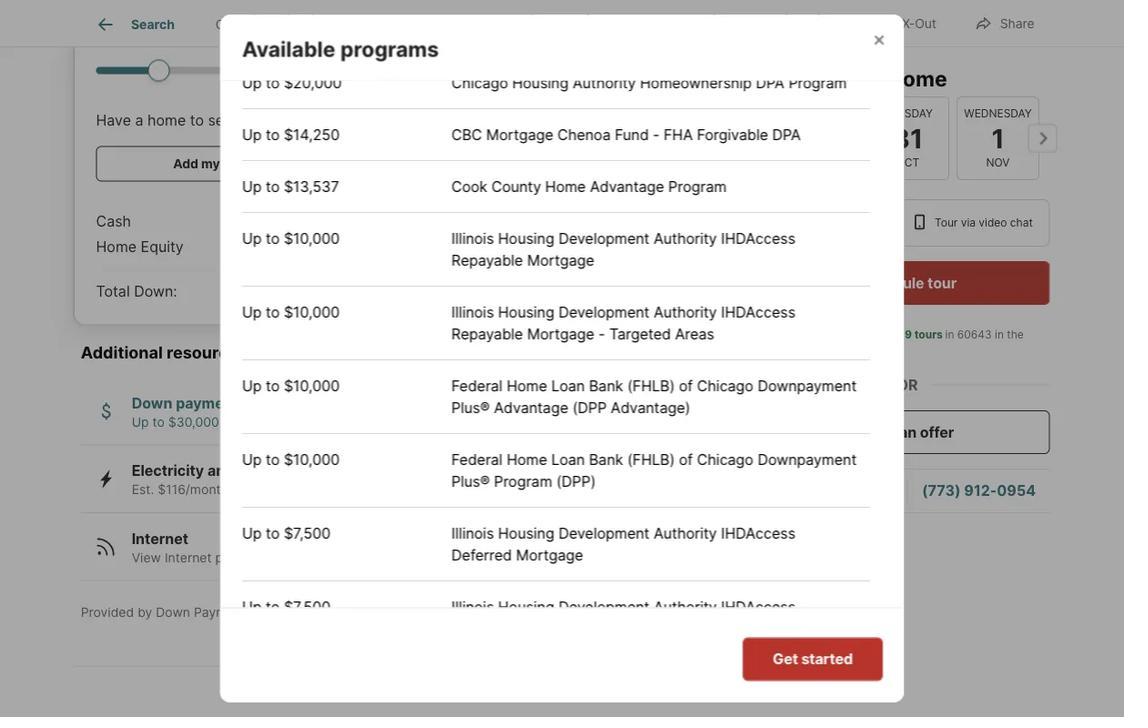 Task type: locate. For each thing, give the bounding box(es) containing it.
0 vertical spatial available
[[223, 415, 275, 430]]

available
[[242, 36, 335, 62]]

to down "$57,000 (20%)"
[[265, 303, 279, 321]]

last
[[807, 345, 826, 358]]

$20,000
[[283, 74, 341, 91]]

bank for (dpp
[[589, 377, 623, 394]]

in inside in the last 30 days
[[995, 328, 1004, 341]]

forgivable
[[697, 125, 768, 143]]

sell?
[[208, 112, 238, 130]]

$10,000 down $13,537
[[283, 229, 339, 247]]

up up resources
[[242, 303, 261, 321]]

$10,000 up assistance
[[283, 377, 339, 394]]

x-out button
[[861, 4, 952, 41]]

down inside down payment assistance up to $30,000 available from
[[132, 395, 172, 412]]

downpayment
[[757, 377, 857, 394], [757, 450, 857, 468]]

0 vertical spatial federal
[[451, 377, 502, 394]]

home inside federal home loan bank (fhlb) of chicago downpayment plus® advantage (dpp advantage)
[[506, 377, 547, 394]]

home inside federal home loan bank (fhlb) of chicago downpayment plus® program (dpp)
[[506, 450, 547, 468]]

equity
[[260, 157, 299, 172]]

1 vertical spatial advantage
[[494, 399, 568, 416]]

1 vertical spatial up to $7,500
[[242, 598, 330, 616]]

0 vertical spatial advantage
[[590, 177, 664, 195]]

bank for (dpp)
[[589, 450, 623, 468]]

2 vertical spatial and
[[371, 605, 393, 621]]

5 development from the top
[[558, 672, 649, 689]]

wednesday 1 nov
[[964, 107, 1032, 169]]

illinois for illinois housing development authority ihdaccess repayable mortgage
[[451, 229, 494, 247]]

$116
[[267, 483, 295, 498]]

mortgage inside illinois housing development authority ihdaccess deferred mortgage
[[516, 546, 583, 564]]

deferred inside illinois housing development authority ihdaccess deferred mortgage
[[451, 546, 512, 564]]

loan up the (dpp
[[551, 377, 585, 394]]

0 vertical spatial loan
[[551, 377, 585, 394]]

loan inside federal home loan bank (fhlb) of chicago downpayment plus® advantage (dpp advantage)
[[551, 377, 585, 394]]

cook
[[451, 177, 487, 195]]

a
[[135, 112, 143, 130]]

1 bank from the top
[[589, 377, 623, 394]]

solar
[[238, 462, 273, 480], [376, 483, 405, 498]]

of inside federal home loan bank (fhlb) of chicago downpayment plus® advantage (dpp advantage)
[[679, 377, 693, 394]]

overview
[[215, 17, 272, 32]]

1 horizontal spatial program
[[668, 177, 726, 195]]

- up the (dpp
[[598, 325, 605, 343]]

start an offer button
[[765, 411, 1050, 454]]

0 vertical spatial chicago
[[451, 74, 508, 91]]

start
[[861, 423, 896, 441]]

in the last 30 days
[[807, 328, 1027, 358]]

repayable inside illinois housing development authority ihdaccess repayable mortgage
[[451, 251, 523, 269]]

illinois inside illinois housing development authority ihdaccess deferred mortgage - targeted areas
[[451, 598, 494, 616]]

$7,500 down providers
[[283, 598, 330, 616]]

2 horizontal spatial program
[[788, 74, 847, 91]]

oct down "31"
[[896, 156, 919, 169]]

ihdaccess
[[721, 229, 795, 247], [721, 303, 795, 321], [721, 524, 795, 542], [721, 598, 795, 616]]

1 downpayment from the top
[[757, 377, 857, 394]]

4 $10,000 from the top
[[283, 450, 339, 468]]

areas inside illinois housing development authority ihdaccess deferred mortgage - targeted areas
[[664, 620, 703, 638]]

30 right 'last'
[[829, 345, 842, 358]]

federal
[[451, 377, 502, 394], [451, 450, 502, 468]]

3 ihdaccess from the top
[[721, 524, 795, 542]]

equity
[[141, 239, 184, 256]]

of inside federal home loan bank (fhlb) of chicago downpayment plus® program (dpp)
[[679, 450, 693, 468]]

home right my
[[223, 157, 257, 172]]

available for internet
[[337, 550, 390, 566]]

1 vertical spatial bank
[[589, 450, 623, 468]]

4 illinois from the top
[[451, 598, 494, 616]]

advantage)
[[610, 399, 690, 416]]

development inside illinois housing development authority ihdaccess deferred mortgage - targeted areas
[[558, 598, 649, 616]]

add
[[173, 157, 198, 172]]

0 vertical spatial downpayment
[[757, 377, 857, 394]]

2 loan from the top
[[551, 450, 585, 468]]

home
[[890, 66, 947, 91], [147, 112, 186, 130], [223, 157, 257, 172], [439, 550, 473, 566]]

1 vertical spatial repayable
[[451, 325, 523, 343]]

authority for illinois housing development authority ihdaccess repayable mortgage - targeted areas
[[653, 303, 717, 321]]

details
[[369, 17, 409, 32]]

2 oct from the left
[[896, 156, 919, 169]]

to up equity
[[265, 125, 279, 143]]

1 horizontal spatial solar
[[376, 483, 405, 498]]

2 repayable from the top
[[451, 325, 523, 343]]

development inside illinois housing development authority ihdaccess repayable mortgage - targeted areas
[[558, 303, 649, 321]]

loan inside federal home loan bank (fhlb) of chicago downpayment plus® program (dpp)
[[551, 450, 585, 468]]

$13,537
[[283, 177, 339, 195]]

none text field inside $57,000 (20%) tooltip
[[293, 0, 360, 19]]

development inside illinois housing development authority ihdaccess repayable mortgage
[[558, 229, 649, 247]]

authority inside illinois housing development authority ihdaccess deferred mortgage - targeted areas
[[653, 598, 717, 616]]

targeted for deferred
[[598, 620, 660, 638]]

1 vertical spatial downpayment
[[757, 450, 857, 468]]

oct down monday
[[806, 156, 829, 169]]

1 vertical spatial targeted
[[598, 620, 660, 638]]

2 $10,000 from the top
[[283, 303, 339, 321]]

to for federal home loan bank (fhlb) of chicago downpayment plus® advantage (dpp advantage)
[[265, 377, 279, 394]]

development inside illinois housing development authority (ihda) opening doors
[[558, 672, 649, 689]]

0 horizontal spatial solar
[[238, 462, 273, 480]]

authority
[[572, 74, 636, 91], [653, 229, 717, 247], [653, 303, 717, 321], [653, 524, 717, 542], [653, 598, 717, 616], [653, 672, 717, 689]]

Down Payment Slider range field
[[96, 59, 376, 81]]

up for cook county home advantage program
[[242, 177, 261, 195]]

add my home equity button
[[96, 147, 376, 182]]

dpa up forgivable
[[756, 74, 784, 91]]

0 vertical spatial $7,500
[[283, 524, 330, 542]]

housing for illinois housing development authority (ihda) opening doors
[[498, 672, 554, 689]]

plus® inside federal home loan bank (fhlb) of chicago downpayment plus® advantage (dpp advantage)
[[451, 399, 490, 416]]

- for illinois housing development authority ihdaccess deferred mortgage - targeted areas
[[587, 620, 594, 638]]

1 vertical spatial 30
[[829, 345, 842, 358]]

up down add my home equity
[[242, 177, 261, 195]]

favorite button
[[750, 4, 854, 41]]

program up monday
[[788, 74, 847, 91]]

up for cbc mortgage chenoa fund - fha forgivable dpa
[[242, 125, 261, 143]]

solar right rooftop
[[376, 483, 405, 498]]

to inside down payment assistance up to $30,000 available from
[[152, 415, 165, 430]]

(dpp)
[[556, 472, 596, 490]]

tab
[[575, 3, 663, 46]]

loan for (dpp
[[551, 377, 585, 394]]

mortgage inside illinois housing development authority ihdaccess repayable mortgage - targeted areas
[[527, 325, 594, 343]]

development down illinois housing development authority ihdaccess repayable mortgage
[[558, 303, 649, 321]]

$57,000 (20%)
[[256, 282, 376, 302]]

tour
[[799, 66, 841, 91], [928, 274, 957, 292]]

an
[[900, 423, 917, 441]]

illinois inside illinois housing development authority ihdaccess repayable mortgage - targeted areas
[[451, 303, 494, 321]]

1 up to $7,500 from the top
[[242, 524, 330, 542]]

sale
[[450, 17, 475, 32]]

2 vertical spatial program
[[494, 472, 552, 490]]

deferred up doors
[[451, 620, 512, 638]]

program down fha
[[668, 177, 726, 195]]

targeted inside illinois housing development authority ihdaccess deferred mortgage - targeted areas
[[598, 620, 660, 638]]

19 tours in 60643
[[900, 328, 992, 341]]

federal inside federal home loan bank (fhlb) of chicago downpayment plus® advantage (dpp advantage)
[[451, 377, 502, 394]]

2 plus® from the top
[[451, 472, 490, 490]]

0 vertical spatial (fhlb)
[[627, 377, 675, 394]]

up left $30,000 at the left of the page
[[132, 415, 149, 430]]

available down assistance
[[223, 415, 275, 430]]

available inside down payment assistance up to $30,000 available from
[[223, 415, 275, 430]]

housing inside illinois housing development authority ihdaccess deferred mortgage - targeted areas
[[498, 598, 554, 616]]

development down (dpp)
[[558, 524, 649, 542]]

2 $7,500 from the top
[[283, 598, 330, 616]]

1 ihdaccess from the top
[[721, 229, 795, 247]]

1 (fhlb) from the top
[[627, 377, 675, 394]]

(fhlb) inside federal home loan bank (fhlb) of chicago downpayment plus® advantage (dpp advantage)
[[627, 377, 675, 394]]

up to $20,000
[[242, 74, 341, 91]]

1 development from the top
[[558, 229, 649, 247]]

available programs element
[[242, 14, 460, 62]]

2 up to $7,500 from the top
[[242, 598, 330, 616]]

3 up to $10,000 from the top
[[242, 377, 339, 394]]

0 vertical spatial plus®
[[451, 399, 490, 416]]

program left (dpp)
[[494, 472, 552, 490]]

areas inside illinois housing development authority ihdaccess repayable mortgage - targeted areas
[[675, 325, 714, 343]]

internet right view
[[165, 550, 212, 566]]

0 vertical spatial tour
[[799, 66, 841, 91]]

1 vertical spatial areas
[[664, 620, 703, 638]]

3 $10,000 from the top
[[283, 377, 339, 394]]

housing inside illinois housing development authority ihdaccess repayable mortgage - targeted areas
[[498, 303, 554, 321]]

housing inside illinois housing development authority (ihda) opening doors
[[498, 672, 554, 689]]

up to $7,500 up providers
[[242, 524, 330, 542]]

to down equity
[[265, 177, 279, 195]]

targeted inside illinois housing development authority ihdaccess repayable mortgage - targeted areas
[[609, 325, 671, 343]]

chicago inside federal home loan bank (fhlb) of chicago downpayment plus® program (dpp)
[[697, 450, 753, 468]]

areas
[[675, 325, 714, 343], [664, 620, 703, 638]]

illinois for illinois housing development authority ihdaccess repayable mortgage - targeted areas
[[451, 303, 494, 321]]

1 vertical spatial (fhlb)
[[627, 450, 675, 468]]

1 $10,000 from the top
[[283, 229, 339, 247]]

tour inside button
[[928, 274, 957, 292]]

2 (fhlb) from the top
[[627, 450, 675, 468]]

program
[[788, 74, 847, 91], [668, 177, 726, 195], [494, 472, 552, 490]]

and
[[207, 462, 234, 480], [251, 550, 274, 566], [371, 605, 393, 621]]

for
[[393, 550, 410, 566]]

mortgage for illinois housing development authority ihdaccess repayable mortgage - targeted areas
[[527, 325, 594, 343]]

housing inside illinois housing development authority ihdaccess repayable mortgage
[[498, 229, 554, 247]]

0 vertical spatial 30
[[800, 122, 835, 154]]

x-
[[902, 16, 915, 31]]

development for illinois housing development authority ihdaccess deferred mortgage - targeted areas
[[558, 598, 649, 616]]

authority inside illinois housing development authority ihdaccess deferred mortgage
[[653, 524, 717, 542]]

0 vertical spatial and
[[207, 462, 234, 480]]

housing for illinois housing development authority ihdaccess deferred mortgage
[[498, 524, 554, 542]]

tour right schedule
[[928, 274, 957, 292]]

2 federal from the top
[[451, 450, 502, 468]]

1 illinois from the top
[[451, 229, 494, 247]]

and right plans
[[251, 550, 274, 566]]

0 vertical spatial up to $7,500
[[242, 524, 330, 542]]

0 horizontal spatial available
[[223, 415, 275, 430]]

tour for go
[[799, 66, 841, 91]]

this right for
[[414, 550, 436, 566]]

available inside internet view internet plans and providers available for this home
[[337, 550, 390, 566]]

up up save
[[242, 450, 261, 468]]

-
[[653, 125, 659, 143], [598, 325, 605, 343], [587, 620, 594, 638]]

days
[[845, 345, 870, 358]]

provided
[[81, 605, 134, 621]]

(fhlb) inside federal home loan bank (fhlb) of chicago downpayment plus® program (dpp)
[[627, 450, 675, 468]]

additional resources
[[81, 343, 247, 363]]

oct inside "monday 30 oct"
[[806, 156, 829, 169]]

ihdaccess for illinois housing development authority ihdaccess deferred mortgage
[[721, 524, 795, 542]]

downpayment inside federal home loan bank (fhlb) of chicago downpayment plus® advantage (dpp advantage)
[[757, 377, 857, 394]]

illinois inside illinois housing development authority ihdaccess deferred mortgage
[[451, 524, 494, 542]]

this
[[846, 66, 885, 91], [414, 550, 436, 566]]

in left the
[[995, 328, 1004, 341]]

1 vertical spatial down
[[156, 605, 190, 621]]

up to $7,500 down providers
[[242, 598, 330, 616]]

x-out
[[902, 16, 937, 31]]

0 horizontal spatial program
[[494, 472, 552, 490]]

to up providers
[[265, 524, 279, 542]]

to left $30,000 at the left of the page
[[152, 415, 165, 430]]

None text field
[[293, 0, 360, 19]]

1 horizontal spatial this
[[846, 66, 885, 91]]

housing inside illinois housing development authority ihdaccess deferred mortgage
[[498, 524, 554, 542]]

1 horizontal spatial and
[[251, 550, 274, 566]]

0 vertical spatial areas
[[675, 325, 714, 343]]

0 vertical spatial repayable
[[451, 251, 523, 269]]

and right wattbuy, on the left bottom of the page
[[371, 605, 393, 621]]

in right tours
[[946, 328, 955, 341]]

2 downpayment from the top
[[757, 450, 857, 468]]

advantage left the (dpp
[[494, 399, 568, 416]]

5 illinois from the top
[[451, 672, 494, 689]]

loan
[[551, 377, 585, 394], [551, 450, 585, 468]]

down
[[132, 395, 172, 412], [156, 605, 190, 621]]

0 vertical spatial this
[[846, 66, 885, 91]]

$10,000 down "$57,000 (20%)"
[[283, 303, 339, 321]]

$57,000 for $57,000 (20%)
[[256, 282, 324, 302]]

1 vertical spatial available
[[337, 550, 390, 566]]

option
[[765, 199, 898, 247]]

0 vertical spatial of
[[679, 377, 693, 394]]

development down cook county home advantage program
[[558, 229, 649, 247]]

1 vertical spatial this
[[414, 550, 436, 566]]

up down the up to $13,537
[[242, 229, 261, 247]]

1 vertical spatial and
[[251, 550, 274, 566]]

development down illinois housing development authority ihdaccess deferred mortgage
[[558, 598, 649, 616]]

up to $10,000 down the up to $13,537
[[242, 229, 339, 247]]

est.
[[132, 483, 154, 498]]

1 vertical spatial loan
[[551, 450, 585, 468]]

of for (dpp)
[[679, 450, 693, 468]]

2 bank from the top
[[589, 450, 623, 468]]

- up illinois housing development authority (ihda) opening doors
[[587, 620, 594, 638]]

up down available
[[242, 74, 261, 91]]

0 horizontal spatial and
[[207, 462, 234, 480]]

available programs dialog
[[220, 0, 905, 717]]

home inside $57,000 (20%) tooltip
[[96, 239, 137, 256]]

deferred inside illinois housing development authority ihdaccess deferred mortgage - targeted areas
[[451, 620, 512, 638]]

1 horizontal spatial tour
[[928, 274, 957, 292]]

repayable inside illinois housing development authority ihdaccess repayable mortgage - targeted areas
[[451, 325, 523, 343]]

chicago for federal home loan bank (fhlb) of chicago downpayment plus® program (dpp)
[[697, 450, 753, 468]]

60643
[[958, 328, 992, 341]]

to inside $57,000 (20%) tooltip
[[190, 112, 204, 130]]

advantage
[[590, 177, 664, 195], [494, 399, 568, 416]]

0 horizontal spatial advantage
[[494, 399, 568, 416]]

$57,000 left (20%)
[[256, 282, 324, 302]]

sale & tax history tab
[[429, 3, 575, 46]]

this inside internet view internet plans and providers available for this home
[[414, 550, 436, 566]]

this up "tuesday"
[[846, 66, 885, 91]]

up for illinois housing development authority ihdaccess deferred mortgage
[[242, 524, 261, 542]]

illinois inside illinois housing development authority (ihda) opening doors
[[451, 672, 494, 689]]

$57,000
[[321, 213, 376, 231], [256, 282, 324, 302]]

schedule
[[858, 274, 925, 292]]

illinois inside illinois housing development authority ihdaccess repayable mortgage
[[451, 229, 494, 247]]

2 development from the top
[[558, 303, 649, 321]]

targeted up federal home loan bank (fhlb) of chicago downpayment plus® advantage (dpp advantage)
[[609, 325, 671, 343]]

30 down monday
[[800, 122, 835, 154]]

4 up to $10,000 from the top
[[242, 450, 339, 468]]

2 illinois from the top
[[451, 303, 494, 321]]

1 horizontal spatial advantage
[[590, 177, 664, 195]]

authority inside illinois housing development authority ihdaccess repayable mortgage - targeted areas
[[653, 303, 717, 321]]

downpayment inside federal home loan bank (fhlb) of chicago downpayment plus® program (dpp)
[[757, 450, 857, 468]]

ihdaccess for illinois housing development authority ihdaccess repayable mortgage
[[721, 229, 795, 247]]

0 vertical spatial $57,000
[[321, 213, 376, 231]]

development for illinois housing development authority ihdaccess repayable mortgage
[[558, 229, 649, 247]]

30 inside in the last 30 days
[[829, 345, 842, 358]]

up right the sell?
[[242, 125, 261, 143]]

internet
[[132, 530, 188, 548], [165, 550, 212, 566]]

1 vertical spatial -
[[598, 325, 605, 343]]

dpa down monday
[[772, 125, 801, 143]]

of down advantage)
[[679, 450, 693, 468]]

to for cbc mortgage chenoa fund - fha forgivable dpa
[[265, 125, 279, 143]]

history
[[513, 17, 554, 32]]

0 vertical spatial bank
[[589, 377, 623, 394]]

(fhlb) up advantage)
[[627, 377, 675, 394]]

areas up federal home loan bank (fhlb) of chicago downpayment plus® advantage (dpp advantage)
[[675, 325, 714, 343]]

1 federal from the top
[[451, 377, 502, 394]]

1 of from the top
[[679, 377, 693, 394]]

and up $116/month,
[[207, 462, 234, 480]]

plus® for federal home loan bank (fhlb) of chicago downpayment plus® advantage (dpp advantage)
[[451, 399, 490, 416]]

authority inside illinois housing development authority (ihda) opening doors
[[653, 672, 717, 689]]

1 loan from the top
[[551, 377, 585, 394]]

down up $30,000 at the left of the page
[[132, 395, 172, 412]]

to right payment
[[265, 598, 279, 616]]

4 ihdaccess from the top
[[721, 598, 795, 616]]

none text field inside $57,000 (20%) tooltip
[[112, 0, 263, 19]]

- inside illinois housing development authority ihdaccess repayable mortgage - targeted areas
[[598, 325, 605, 343]]

2 in from the left
[[995, 328, 1004, 341]]

2 deferred from the top
[[451, 620, 512, 638]]

to down the up to $13,537
[[265, 229, 279, 247]]

to up assistance
[[265, 377, 279, 394]]

1 vertical spatial program
[[668, 177, 726, 195]]

$7,500 up providers
[[283, 524, 330, 542]]

tour via video chat list box
[[765, 199, 1050, 247]]

tuesday 31 oct
[[883, 107, 933, 169]]

- left fha
[[653, 125, 659, 143]]

wednesday
[[964, 107, 1032, 120]]

1 horizontal spatial oct
[[896, 156, 919, 169]]

up to $10,000 up "$116"
[[242, 450, 339, 468]]

2 of from the top
[[679, 450, 693, 468]]

deferred up allconnect at the left of the page
[[451, 546, 512, 564]]

1 plus® from the top
[[451, 399, 490, 416]]

0 vertical spatial solar
[[238, 462, 273, 480]]

up for illinois housing development authority ihdaccess repayable mortgage - targeted areas
[[242, 303, 261, 321]]

bank inside federal home loan bank (fhlb) of chicago downpayment plus® program (dpp)
[[589, 450, 623, 468]]

to for illinois housing development authority ihdaccess deferred mortgage - targeted areas
[[265, 598, 279, 616]]

oct
[[806, 156, 829, 169], [896, 156, 919, 169]]

up up assistance
[[242, 377, 261, 394]]

3 illinois from the top
[[451, 524, 494, 542]]

rooftop
[[328, 483, 372, 498]]

down right by
[[156, 605, 190, 621]]

1 deferred from the top
[[451, 546, 512, 564]]

2 vertical spatial -
[[587, 620, 594, 638]]

0 horizontal spatial -
[[587, 620, 594, 638]]

(773) 912-0954
[[922, 482, 1036, 500]]

chicago inside federal home loan bank (fhlb) of chicago downpayment plus® advantage (dpp advantage)
[[697, 377, 753, 394]]

up
[[242, 74, 261, 91], [242, 125, 261, 143], [242, 177, 261, 195], [242, 229, 261, 247], [242, 303, 261, 321], [242, 377, 261, 394], [132, 415, 149, 430], [242, 450, 261, 468], [242, 524, 261, 542], [242, 598, 261, 616]]

bank up the (dpp
[[589, 377, 623, 394]]

authority inside illinois housing development authority ihdaccess repayable mortgage
[[653, 229, 717, 247]]

0 horizontal spatial tour
[[799, 66, 841, 91]]

$14,250
[[283, 125, 339, 143]]

1
[[991, 122, 1004, 154]]

$10,000 for illinois housing development authority ihdaccess repayable mortgage - targeted areas
[[283, 303, 339, 321]]

bank inside federal home loan bank (fhlb) of chicago downpayment plus® advantage (dpp advantage)
[[589, 377, 623, 394]]

available left for
[[337, 550, 390, 566]]

0 vertical spatial -
[[653, 125, 659, 143]]

1 vertical spatial tour
[[928, 274, 957, 292]]

ihdaccess inside illinois housing development authority ihdaccess repayable mortgage
[[721, 229, 795, 247]]

None button
[[776, 95, 859, 181], [866, 96, 949, 180], [956, 96, 1039, 180], [776, 95, 859, 181], [866, 96, 949, 180], [956, 96, 1039, 180]]

advantage down cbc mortgage chenoa fund - fha forgivable dpa
[[590, 177, 664, 195]]

to for chicago housing authority homeownership dpa program
[[265, 74, 279, 91]]

federal home loan bank (fhlb) of chicago downpayment plus® advantage (dpp advantage)
[[451, 377, 857, 416]]

0 vertical spatial down
[[132, 395, 172, 412]]

1 horizontal spatial available
[[337, 550, 390, 566]]

up up plans
[[242, 524, 261, 542]]

home right for
[[439, 550, 473, 566]]

1 up to $10,000 from the top
[[242, 229, 339, 247]]

0 vertical spatial deferred
[[451, 546, 512, 564]]

by
[[138, 605, 152, 621]]

4 development from the top
[[558, 598, 649, 616]]

$30,000
[[168, 415, 219, 430]]

of
[[679, 377, 693, 394], [679, 450, 693, 468]]

$10,000 up with
[[283, 450, 339, 468]]

to up "$116"
[[265, 450, 279, 468]]

bank up (dpp)
[[589, 450, 623, 468]]

solar up save
[[238, 462, 273, 480]]

1 vertical spatial chicago
[[697, 377, 753, 394]]

None text field
[[112, 0, 263, 19]]

1 vertical spatial of
[[679, 450, 693, 468]]

to left the sell?
[[190, 112, 204, 130]]

total
[[96, 283, 130, 301]]

mortgage inside illinois housing development authority ihdaccess deferred mortgage - targeted areas
[[516, 620, 583, 638]]

1 vertical spatial plus®
[[451, 472, 490, 490]]

0 horizontal spatial this
[[414, 550, 436, 566]]

internet up view
[[132, 530, 188, 548]]

1 oct from the left
[[806, 156, 829, 169]]

plus® inside federal home loan bank (fhlb) of chicago downpayment plus® program (dpp)
[[451, 472, 490, 490]]

0 horizontal spatial in
[[946, 328, 955, 341]]

and inside the electricity and solar est. $116/month, save                  $116 with rooftop solar
[[207, 462, 234, 480]]

deferred
[[451, 546, 512, 564], [451, 620, 512, 638]]

2 ihdaccess from the top
[[721, 303, 795, 321]]

1 vertical spatial $7,500
[[283, 598, 330, 616]]

- inside illinois housing development authority ihdaccess deferred mortgage - targeted areas
[[587, 620, 594, 638]]

$57,000 down $13,537
[[321, 213, 376, 231]]

0 vertical spatial dpa
[[756, 74, 784, 91]]

up down plans
[[242, 598, 261, 616]]

overview tab
[[195, 3, 293, 46]]

2 vertical spatial chicago
[[697, 450, 753, 468]]

$10,000
[[283, 229, 339, 247], [283, 303, 339, 321], [283, 377, 339, 394], [283, 450, 339, 468]]

loan up (dpp)
[[551, 450, 585, 468]]

to down available
[[265, 74, 279, 91]]

(dpp
[[572, 399, 606, 416]]

home inside internet view internet plans and providers available for this home
[[439, 550, 473, 566]]

areas up illinois housing development authority (ihda) opening doors
[[664, 620, 703, 638]]

1 horizontal spatial in
[[995, 328, 1004, 341]]

targeted up illinois housing development authority (ihda) opening doors
[[598, 620, 660, 638]]

of up advantage)
[[679, 377, 693, 394]]

1 vertical spatial deferred
[[451, 620, 512, 638]]

have
[[96, 112, 131, 130]]

ihdaccess inside illinois housing development authority ihdaccess deferred mortgage - targeted areas
[[721, 598, 795, 616]]

3 development from the top
[[558, 524, 649, 542]]

tab list containing search
[[74, 0, 678, 46]]

development down illinois housing development authority ihdaccess deferred mortgage - targeted areas
[[558, 672, 649, 689]]

1 vertical spatial $57,000
[[256, 282, 324, 302]]

2 up to $10,000 from the top
[[242, 303, 339, 321]]

ihdaccess inside illinois housing development authority ihdaccess deferred mortgage
[[721, 524, 795, 542]]

0 vertical spatial targeted
[[609, 325, 671, 343]]

1 horizontal spatial -
[[598, 325, 605, 343]]

1 vertical spatial federal
[[451, 450, 502, 468]]

0 horizontal spatial oct
[[806, 156, 829, 169]]

1 repayable from the top
[[451, 251, 523, 269]]

share button
[[959, 4, 1050, 41]]

available
[[223, 415, 275, 430], [337, 550, 390, 566]]

tour up monday
[[799, 66, 841, 91]]

cbc mortgage chenoa fund - fha forgivable dpa
[[451, 125, 801, 143]]

federal for program
[[451, 450, 502, 468]]

ihdaccess inside illinois housing development authority ihdaccess repayable mortgage - targeted areas
[[721, 303, 795, 321]]

federal inside federal home loan bank (fhlb) of chicago downpayment plus® program (dpp)
[[451, 450, 502, 468]]

1 vertical spatial internet
[[165, 550, 212, 566]]

mortgage inside illinois housing development authority ihdaccess repayable mortgage
[[527, 251, 594, 269]]

(fhlb) down advantage)
[[627, 450, 675, 468]]

development inside illinois housing development authority ihdaccess deferred mortgage
[[558, 524, 649, 542]]

property details
[[313, 17, 409, 32]]

1 $7,500 from the top
[[283, 524, 330, 542]]

up to $10,000 down "$57,000 (20%)"
[[242, 303, 339, 321]]

oct inside tuesday 31 oct
[[896, 156, 919, 169]]

areas for illinois housing development authority ihdaccess repayable mortgage - targeted areas
[[675, 325, 714, 343]]

up to $7,500 for illinois housing development authority ihdaccess deferred mortgage - targeted areas
[[242, 598, 330, 616]]

up to $10,000 up assistance
[[242, 377, 339, 394]]

to for illinois housing development authority ihdaccess repayable mortgage
[[265, 229, 279, 247]]

tab list
[[74, 0, 678, 46]]



Task type: vqa. For each thing, say whether or not it's contained in the screenshot.
Mortgage ▾ button
no



Task type: describe. For each thing, give the bounding box(es) containing it.
home up "tuesday"
[[890, 66, 947, 91]]

chenoa
[[557, 125, 610, 143]]

2 horizontal spatial -
[[653, 125, 659, 143]]

my
[[201, 157, 220, 172]]

downpayment for federal home loan bank (fhlb) of chicago downpayment plus® advantage (dpp advantage)
[[757, 377, 857, 394]]

allconnect
[[397, 605, 463, 621]]

(fhlb) for (dpp)
[[627, 450, 675, 468]]

electricity and solar est. $116/month, save                  $116 with rooftop solar
[[132, 462, 405, 498]]

$57,000 for $57,000
[[321, 213, 376, 231]]

program inside federal home loan bank (fhlb) of chicago downpayment plus® program (dpp)
[[494, 472, 552, 490]]

providers
[[277, 550, 334, 566]]

mortgage for illinois housing development authority ihdaccess repayable mortgage
[[527, 251, 594, 269]]

repayable for illinois housing development authority ihdaccess repayable mortgage
[[451, 251, 523, 269]]

ihdaccess for illinois housing development authority ihdaccess deferred mortgage - targeted areas
[[721, 598, 795, 616]]

go tour this home
[[765, 66, 947, 91]]

up to $7,500 for illinois housing development authority ihdaccess deferred mortgage
[[242, 524, 330, 542]]

housing for illinois housing development authority ihdaccess repayable mortgage - targeted areas
[[498, 303, 554, 321]]

$57,000 (20%) tooltip
[[74, 0, 737, 325]]

19
[[900, 328, 912, 341]]

loan for (dpp)
[[551, 450, 585, 468]]

federal for advantage
[[451, 377, 502, 394]]

illinois housing development authority ihdaccess deferred mortgage - targeted areas
[[451, 598, 795, 638]]

assistance
[[242, 395, 319, 412]]

monday 30 oct
[[794, 107, 841, 169]]

the
[[1007, 328, 1024, 341]]

have a home to sell?
[[96, 112, 238, 130]]

plus® for federal home loan bank (fhlb) of chicago downpayment plus® program (dpp)
[[451, 472, 490, 490]]

&
[[479, 17, 487, 32]]

0 vertical spatial program
[[788, 74, 847, 91]]

up to $10,000 for federal home loan bank (fhlb) of chicago downpayment plus® program (dpp)
[[242, 450, 339, 468]]

- for illinois housing development authority ihdaccess repayable mortgage - targeted areas
[[598, 325, 605, 343]]

up for chicago housing authority homeownership dpa program
[[242, 74, 261, 91]]

up for federal home loan bank (fhlb) of chicago downpayment plus® advantage (dpp advantage)
[[242, 377, 261, 394]]

cbc
[[451, 125, 482, 143]]

search
[[131, 17, 175, 32]]

1 in from the left
[[946, 328, 955, 341]]

search link
[[95, 14, 175, 36]]

$10,000 for illinois housing development authority ihdaccess repayable mortgage
[[283, 229, 339, 247]]

homeownership
[[640, 74, 752, 91]]

to for federal home loan bank (fhlb) of chicago downpayment plus® program (dpp)
[[265, 450, 279, 468]]

tour via video chat option
[[898, 199, 1050, 247]]

doors
[[451, 694, 492, 711]]

tour
[[935, 216, 958, 229]]

home inside button
[[223, 157, 257, 172]]

available programs
[[242, 36, 439, 62]]

repayable for illinois housing development authority ihdaccess repayable mortgage - targeted areas
[[451, 325, 523, 343]]

out
[[915, 16, 937, 31]]

housing for illinois housing development authority ihdaccess deferred mortgage - targeted areas
[[498, 598, 554, 616]]

schedule tour
[[858, 274, 957, 292]]

started
[[801, 650, 853, 668]]

1 vertical spatial solar
[[376, 483, 405, 498]]

get
[[773, 650, 798, 668]]

authority for illinois housing development authority ihdaccess deferred mortgage - targeted areas
[[653, 598, 717, 616]]

to for illinois housing development authority ihdaccess deferred mortgage
[[265, 524, 279, 542]]

targeted for repayable
[[609, 325, 671, 343]]

chicago housing authority homeownership dpa program
[[451, 74, 847, 91]]

internet view internet plans and providers available for this home
[[132, 530, 473, 566]]

up to $10,000 for illinois housing development authority ihdaccess repayable mortgage
[[242, 229, 339, 247]]

home equity
[[96, 239, 184, 256]]

and inside internet view internet plans and providers available for this home
[[251, 550, 274, 566]]

illinois for illinois housing development authority ihdaccess deferred mortgage - targeted areas
[[451, 598, 494, 616]]

next image
[[1028, 124, 1057, 153]]

electricity
[[132, 462, 204, 480]]

payment
[[176, 395, 238, 412]]

(ihda)
[[721, 672, 766, 689]]

mortgage for illinois housing development authority ihdaccess deferred mortgage - targeted areas
[[516, 620, 583, 638]]

start an offer
[[861, 423, 954, 441]]

to for cook county home advantage program
[[265, 177, 279, 195]]

(20%)
[[327, 282, 376, 302]]

illinois housing development authority (ihda) opening doors
[[451, 672, 828, 711]]

0 vertical spatial internet
[[132, 530, 188, 548]]

(773) 912-0954 link
[[922, 482, 1036, 500]]

or
[[897, 376, 918, 394]]

get started button
[[743, 638, 883, 681]]

cook county home advantage program
[[451, 177, 726, 195]]

oct for 30
[[806, 156, 829, 169]]

$7,500 for illinois housing development authority ihdaccess deferred mortgage
[[283, 524, 330, 542]]

30 inside "monday 30 oct"
[[800, 122, 835, 154]]

$10,000 for federal home loan bank (fhlb) of chicago downpayment plus® advantage (dpp advantage)
[[283, 377, 339, 394]]

to for illinois housing development authority ihdaccess repayable mortgage - targeted areas
[[265, 303, 279, 321]]

add my home equity
[[173, 157, 299, 172]]

up to $10,000 for federal home loan bank (fhlb) of chicago downpayment plus® advantage (dpp advantage)
[[242, 377, 339, 394]]

federal home loan bank (fhlb) of chicago downpayment plus® program (dpp)
[[451, 450, 857, 490]]

property details tab
[[293, 3, 429, 46]]

authority for illinois housing development authority ihdaccess repayable mortgage
[[653, 229, 717, 247]]

downpayment for federal home loan bank (fhlb) of chicago downpayment plus® program (dpp)
[[757, 450, 857, 468]]

get started
[[773, 650, 853, 668]]

illinois housing development authority ihdaccess repayable mortgage
[[451, 229, 795, 269]]

schedule tour button
[[765, 261, 1050, 305]]

additional
[[81, 343, 163, 363]]

up to $10,000 for illinois housing development authority ihdaccess repayable mortgage - targeted areas
[[242, 303, 339, 321]]

oct for 31
[[896, 156, 919, 169]]

deferred for illinois housing development authority ihdaccess deferred mortgage
[[451, 546, 512, 564]]

$116/month,
[[158, 483, 232, 498]]

1 vertical spatial dpa
[[772, 125, 801, 143]]

total down:
[[96, 283, 177, 301]]

$10,000 for federal home loan bank (fhlb) of chicago downpayment plus® program (dpp)
[[283, 450, 339, 468]]

with
[[299, 483, 324, 498]]

programs
[[340, 36, 439, 62]]

illinois housing development authority ihdaccess deferred mortgage
[[451, 524, 795, 564]]

up for illinois housing development authority ihdaccess repayable mortgage
[[242, 229, 261, 247]]

(fhlb) for (dpp
[[627, 377, 675, 394]]

chicago for federal home loan bank (fhlb) of chicago downpayment plus® advantage (dpp advantage)
[[697, 377, 753, 394]]

sale & tax history
[[450, 17, 554, 32]]

of for (dpp
[[679, 377, 693, 394]]

opening
[[770, 672, 828, 689]]

illinois for illinois housing development authority (ihda) opening doors
[[451, 672, 494, 689]]

resources
[[167, 343, 247, 363]]

912-
[[964, 482, 997, 500]]

view
[[132, 550, 161, 566]]

up for illinois housing development authority ihdaccess deferred mortgage - targeted areas
[[242, 598, 261, 616]]

housing for chicago housing authority homeownership dpa program
[[512, 74, 568, 91]]

2 horizontal spatial and
[[371, 605, 393, 621]]

home right "a" in the left top of the page
[[147, 112, 186, 130]]

development for illinois housing development authority ihdaccess deferred mortgage
[[558, 524, 649, 542]]

provided by down payment resource, wattbuy, and allconnect
[[81, 605, 463, 621]]

tours
[[915, 328, 943, 341]]

go
[[765, 66, 794, 91]]

ihdaccess for illinois housing development authority ihdaccess repayable mortgage - targeted areas
[[721, 303, 795, 321]]

via
[[961, 216, 976, 229]]

favorite
[[791, 16, 838, 31]]

fund
[[614, 125, 649, 143]]

available for assistance
[[223, 415, 275, 430]]

areas for illinois housing development authority ihdaccess deferred mortgage - targeted areas
[[664, 620, 703, 638]]

mortgage for illinois housing development authority ihdaccess deferred mortgage
[[516, 546, 583, 564]]

development for illinois housing development authority (ihda) opening doors
[[558, 672, 649, 689]]

from
[[279, 415, 307, 430]]

up inside down payment assistance up to $30,000 available from
[[132, 415, 149, 430]]

housing for illinois housing development authority ihdaccess repayable mortgage
[[498, 229, 554, 247]]

(773)
[[922, 482, 961, 500]]

tour for schedule
[[928, 274, 957, 292]]

authority for illinois housing development authority (ihda) opening doors
[[653, 672, 717, 689]]

advantage inside federal home loan bank (fhlb) of chicago downpayment plus® advantage (dpp advantage)
[[494, 399, 568, 416]]

up for federal home loan bank (fhlb) of chicago downpayment plus® program (dpp)
[[242, 450, 261, 468]]

share
[[1000, 16, 1035, 31]]

chat
[[1010, 216, 1033, 229]]

video
[[979, 216, 1007, 229]]

down:
[[134, 283, 177, 301]]

property
[[313, 17, 365, 32]]

illinois for illinois housing development authority ihdaccess deferred mortgage
[[451, 524, 494, 542]]

nov
[[986, 156, 1010, 169]]

0954
[[997, 482, 1036, 500]]

deferred for illinois housing development authority ihdaccess deferred mortgage - targeted areas
[[451, 620, 512, 638]]

authority for illinois housing development authority ihdaccess deferred mortgage
[[653, 524, 717, 542]]

development for illinois housing development authority ihdaccess repayable mortgage - targeted areas
[[558, 303, 649, 321]]

$7,500 for illinois housing development authority ihdaccess deferred mortgage - targeted areas
[[283, 598, 330, 616]]



